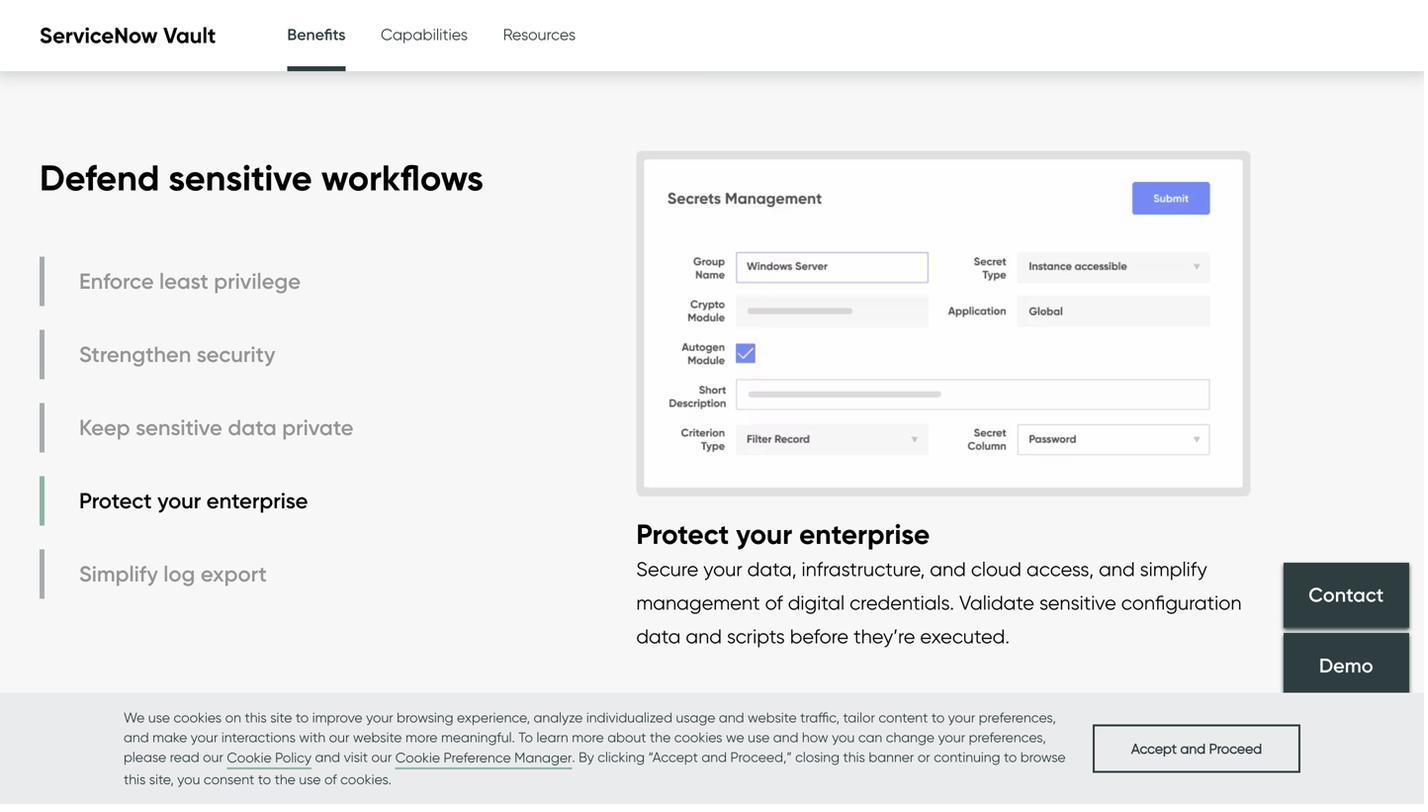 Task type: vqa. For each thing, say whether or not it's contained in the screenshot.
browsing on the bottom of page
yes



Task type: describe. For each thing, give the bounding box(es) containing it.
management
[[636, 591, 760, 614]]

enforce least privilege link
[[40, 257, 358, 306]]

they're
[[854, 624, 915, 648]]

least
[[159, 268, 208, 294]]

validate
[[959, 591, 1034, 614]]

simplify
[[1140, 557, 1207, 581]]

to down cookie policy link
[[258, 771, 271, 788]]

protect your enterprise secure your data, infrastructure, and cloud access, and simplify management of digital credentials. validate sensitive configuration data and scripts before they're executed.
[[636, 517, 1242, 648]]

data,
[[747, 557, 797, 581]]

of inside . by clicking "accept and proceed," closing this banner or continuing to browse this site, you consent to the use of cookies.
[[324, 771, 337, 788]]

individualized
[[586, 709, 672, 726]]

0 vertical spatial preferences,
[[979, 709, 1056, 726]]

cloud
[[971, 557, 1022, 581]]

or
[[918, 749, 930, 765]]

about
[[607, 729, 646, 746]]

to
[[518, 729, 533, 746]]

enforce
[[79, 268, 154, 294]]

contact link
[[1284, 563, 1409, 628]]

visit
[[344, 749, 368, 765]]

log
[[163, 560, 195, 587]]

servicenow vault
[[40, 22, 216, 49]]

continuing
[[934, 749, 1000, 765]]

to up change
[[931, 709, 945, 726]]

data inside protect your enterprise secure your data, infrastructure, and cloud access, and simplify management of digital credentials. validate sensitive configuration data and scripts before they're executed.
[[636, 624, 681, 648]]

the inside . by clicking "accept and proceed," closing this banner or continuing to browse this site, you consent to the use of cookies.
[[275, 771, 296, 788]]

we
[[124, 709, 145, 726]]

2 more from the left
[[572, 729, 604, 746]]

security
[[197, 341, 275, 368]]

keep sensitive data private
[[79, 414, 353, 441]]

accept
[[1131, 740, 1177, 757]]

1 vertical spatial website
[[353, 729, 402, 746]]

credentials.
[[850, 591, 954, 614]]

"accept
[[648, 749, 698, 765]]

analyze
[[534, 709, 583, 726]]

to right site
[[296, 709, 309, 726]]

contact
[[1309, 583, 1384, 607]]

sensitive for defend
[[169, 156, 312, 200]]

workflows
[[321, 156, 483, 200]]

clicking
[[598, 749, 645, 765]]

consent
[[204, 771, 254, 788]]

content
[[879, 709, 928, 726]]

with
[[299, 729, 326, 746]]

accept and proceed button
[[1093, 724, 1300, 773]]

2 cookie from the left
[[395, 749, 440, 766]]

browsing
[[397, 709, 453, 726]]

and inside . by clicking "accept and proceed," closing this banner or continuing to browse this site, you consent to the use of cookies.
[[702, 749, 727, 765]]

interactions
[[221, 729, 296, 746]]

simplify log export
[[79, 560, 267, 587]]

. by clicking "accept and proceed," closing this banner or continuing to browse this site, you consent to the use of cookies.
[[124, 749, 1066, 788]]

0 vertical spatial use
[[148, 709, 170, 726]]

protect your enterprise link
[[40, 476, 358, 526]]

policy
[[275, 749, 311, 766]]

simplify
[[79, 560, 158, 587]]

1 cookie from the left
[[227, 749, 272, 766]]

simplify log export link
[[40, 549, 358, 599]]

this inside we use cookies on this site to improve your browsing experience, analyze individualized usage and website traffic, tailor content to your preferences, and make your interactions with our website more meaningful. to learn more about the cookies we use and how you can change your preferences, please read our
[[245, 709, 267, 726]]

export
[[201, 560, 267, 587]]

.
[[572, 749, 575, 765]]

0 vertical spatial cookies
[[174, 709, 222, 726]]

preference
[[444, 749, 511, 766]]

keep sensitive data private link
[[40, 403, 358, 452]]

learn
[[537, 729, 568, 746]]

private
[[282, 414, 353, 441]]

how
[[802, 729, 828, 746]]

privilege
[[214, 268, 301, 294]]

protect for protect your enterprise secure your data, infrastructure, and cloud access, and simplify management of digital credentials. validate sensitive configuration data and scripts before they're executed.
[[636, 517, 729, 551]]

the inside we use cookies on this site to improve your browsing experience, analyze individualized usage and website traffic, tailor content to your preferences, and make your interactions with our website more meaningful. to learn more about the cookies we use and how you can change your preferences, please read our
[[650, 729, 671, 746]]

protect your enterprise
[[79, 487, 308, 514]]

digital
[[788, 591, 845, 614]]

capabilities link
[[381, 0, 468, 69]]

traffic,
[[800, 709, 840, 726]]

executed.
[[920, 624, 1010, 648]]

closing
[[795, 749, 840, 765]]

proceed
[[1209, 740, 1262, 757]]

strengthen
[[79, 341, 191, 368]]

0 horizontal spatial this
[[124, 771, 146, 788]]

cookie preference manager link
[[395, 748, 572, 769]]

before
[[790, 624, 849, 648]]



Task type: locate. For each thing, give the bounding box(es) containing it.
secrets management in vault keeps your business secure. image
[[636, 131, 1251, 516]]

enterprise for protect your enterprise secure your data, infrastructure, and cloud access, and simplify management of digital credentials. validate sensitive configuration data and scripts before they're executed.
[[799, 517, 930, 551]]

1 horizontal spatial enterprise
[[799, 517, 930, 551]]

of down data,
[[765, 591, 783, 614]]

0 vertical spatial enterprise
[[207, 487, 308, 514]]

1 horizontal spatial website
[[748, 709, 797, 726]]

0 horizontal spatial enterprise
[[207, 487, 308, 514]]

cookies down usage
[[674, 729, 722, 746]]

protect inside protect your enterprise secure your data, infrastructure, and cloud access, and simplify management of digital credentials. validate sensitive configuration data and scripts before they're executed.
[[636, 517, 729, 551]]

1 horizontal spatial protect
[[636, 517, 729, 551]]

0 horizontal spatial protect
[[79, 487, 152, 514]]

cookies up make
[[174, 709, 222, 726]]

enterprise up infrastructure,
[[799, 517, 930, 551]]

1 vertical spatial cookies
[[674, 729, 722, 746]]

the
[[650, 729, 671, 746], [275, 771, 296, 788]]

on
[[225, 709, 241, 726]]

0 horizontal spatial the
[[275, 771, 296, 788]]

more
[[405, 729, 438, 746], [572, 729, 604, 746]]

1 horizontal spatial use
[[299, 771, 321, 788]]

our inside 'cookie policy and visit our cookie preference manager'
[[371, 749, 392, 765]]

use
[[148, 709, 170, 726], [748, 729, 770, 746], [299, 771, 321, 788]]

0 horizontal spatial of
[[324, 771, 337, 788]]

protect up "secure" in the bottom left of the page
[[636, 517, 729, 551]]

proceed,"
[[730, 749, 792, 765]]

vault
[[163, 22, 216, 49]]

protect for protect your enterprise
[[79, 487, 152, 514]]

access,
[[1027, 557, 1094, 581]]

0 horizontal spatial use
[[148, 709, 170, 726]]

can
[[858, 729, 882, 746]]

to
[[296, 709, 309, 726], [931, 709, 945, 726], [1004, 749, 1017, 765], [258, 771, 271, 788]]

you
[[832, 729, 855, 746], [177, 771, 200, 788]]

use up make
[[148, 709, 170, 726]]

to left the browse
[[1004, 749, 1017, 765]]

1 vertical spatial preferences,
[[969, 729, 1046, 746]]

0 vertical spatial of
[[765, 591, 783, 614]]

capabilities
[[381, 25, 468, 44]]

accept and proceed
[[1131, 740, 1262, 757]]

cookie policy link
[[227, 748, 311, 769]]

0 horizontal spatial you
[[177, 771, 200, 788]]

demo link
[[1284, 633, 1409, 698]]

we
[[726, 729, 744, 746]]

0 vertical spatial you
[[832, 729, 855, 746]]

1 vertical spatial sensitive
[[136, 414, 222, 441]]

0 horizontal spatial cookie
[[227, 749, 272, 766]]

this down please
[[124, 771, 146, 788]]

make
[[152, 729, 187, 746]]

enterprise inside protect your enterprise secure your data, infrastructure, and cloud access, and simplify management of digital credentials. validate sensitive configuration data and scripts before they're executed.
[[799, 517, 930, 551]]

of
[[765, 591, 783, 614], [324, 771, 337, 788]]

browse
[[1020, 749, 1066, 765]]

1 vertical spatial enterprise
[[799, 517, 930, 551]]

website
[[748, 709, 797, 726], [353, 729, 402, 746]]

resources
[[503, 25, 576, 44]]

1 horizontal spatial of
[[765, 591, 783, 614]]

site,
[[149, 771, 174, 788]]

protect
[[79, 487, 152, 514], [636, 517, 729, 551]]

servicenow
[[40, 22, 158, 49]]

data down management
[[636, 624, 681, 648]]

protect up simplify at the bottom left of the page
[[79, 487, 152, 514]]

0 horizontal spatial our
[[203, 749, 223, 765]]

we use cookies on this site to improve your browsing experience, analyze individualized usage and website traffic, tailor content to your preferences, and make your interactions with our website more meaningful. to learn more about the cookies we use and how you can change your preferences, please read our
[[124, 709, 1056, 765]]

and inside button
[[1180, 740, 1206, 757]]

cookie down interactions
[[227, 749, 272, 766]]

you down tailor in the right bottom of the page
[[832, 729, 855, 746]]

experience,
[[457, 709, 530, 726]]

the up '"accept'
[[650, 729, 671, 746]]

0 horizontal spatial more
[[405, 729, 438, 746]]

2 vertical spatial use
[[299, 771, 321, 788]]

0 vertical spatial sensitive
[[169, 156, 312, 200]]

by
[[579, 749, 594, 765]]

0 horizontal spatial website
[[353, 729, 402, 746]]

2 horizontal spatial this
[[843, 749, 865, 765]]

you inside . by clicking "accept and proceed," closing this banner or continuing to browse this site, you consent to the use of cookies.
[[177, 771, 200, 788]]

use up proceed,"
[[748, 729, 770, 746]]

more down browsing
[[405, 729, 438, 746]]

banner
[[869, 749, 914, 765]]

meaningful.
[[441, 729, 515, 746]]

the down policy
[[275, 771, 296, 788]]

1 vertical spatial the
[[275, 771, 296, 788]]

1 vertical spatial data
[[636, 624, 681, 648]]

cookies.
[[340, 771, 392, 788]]

and inside 'cookie policy and visit our cookie preference manager'
[[315, 749, 340, 765]]

1 horizontal spatial data
[[636, 624, 681, 648]]

cookie down browsing
[[395, 749, 440, 766]]

our down improve
[[329, 729, 349, 746]]

1 horizontal spatial you
[[832, 729, 855, 746]]

secure
[[636, 557, 698, 581]]

of inside protect your enterprise secure your data, infrastructure, and cloud access, and simplify management of digital credentials. validate sensitive configuration data and scripts before they're executed.
[[765, 591, 783, 614]]

our up "consent" at the bottom of page
[[203, 749, 223, 765]]

use inside . by clicking "accept and proceed," closing this banner or continuing to browse this site, you consent to the use of cookies.
[[299, 771, 321, 788]]

2 vertical spatial sensitive
[[1039, 591, 1116, 614]]

1 horizontal spatial cookie
[[395, 749, 440, 766]]

cookie
[[227, 749, 272, 766], [395, 749, 440, 766]]

1 vertical spatial use
[[748, 729, 770, 746]]

data left private
[[228, 414, 277, 441]]

this up interactions
[[245, 709, 267, 726]]

and
[[930, 557, 966, 581], [1099, 557, 1135, 581], [686, 624, 722, 648], [719, 709, 744, 726], [124, 729, 149, 746], [773, 729, 798, 746], [1180, 740, 1206, 757], [315, 749, 340, 765], [702, 749, 727, 765]]

0 vertical spatial website
[[748, 709, 797, 726]]

0 vertical spatial data
[[228, 414, 277, 441]]

1 vertical spatial of
[[324, 771, 337, 788]]

1 horizontal spatial the
[[650, 729, 671, 746]]

please
[[124, 749, 166, 765]]

read
[[170, 749, 199, 765]]

this down the can
[[843, 749, 865, 765]]

resources link
[[503, 0, 576, 69]]

1 vertical spatial this
[[843, 749, 865, 765]]

strengthen security
[[79, 341, 275, 368]]

cookies
[[174, 709, 222, 726], [674, 729, 722, 746]]

cookie policy and visit our cookie preference manager
[[227, 749, 572, 766]]

benefits
[[287, 25, 346, 44]]

manager
[[514, 749, 572, 766]]

improve
[[312, 709, 363, 726]]

1 horizontal spatial cookies
[[674, 729, 722, 746]]

your
[[157, 487, 201, 514], [736, 517, 792, 551], [703, 557, 742, 581], [366, 709, 393, 726], [948, 709, 975, 726], [191, 729, 218, 746], [938, 729, 965, 746]]

1 horizontal spatial this
[[245, 709, 267, 726]]

of left cookies.
[[324, 771, 337, 788]]

tailor
[[843, 709, 875, 726]]

more up "by"
[[572, 729, 604, 746]]

website up visit
[[353, 729, 402, 746]]

2 horizontal spatial our
[[371, 749, 392, 765]]

0 horizontal spatial cookies
[[174, 709, 222, 726]]

this
[[245, 709, 267, 726], [843, 749, 865, 765], [124, 771, 146, 788]]

enterprise for protect your enterprise
[[207, 487, 308, 514]]

defend
[[40, 156, 160, 200]]

0 horizontal spatial data
[[228, 414, 277, 441]]

website up proceed,"
[[748, 709, 797, 726]]

site
[[270, 709, 292, 726]]

usage
[[676, 709, 715, 726]]

1 more from the left
[[405, 729, 438, 746]]

enforce least privilege
[[79, 268, 301, 294]]

enterprise up export
[[207, 487, 308, 514]]

sensitive
[[169, 156, 312, 200], [136, 414, 222, 441], [1039, 591, 1116, 614]]

0 vertical spatial protect
[[79, 487, 152, 514]]

1 vertical spatial protect
[[636, 517, 729, 551]]

our right visit
[[371, 749, 392, 765]]

benefits link
[[287, 0, 346, 74]]

configuration
[[1121, 591, 1242, 614]]

you inside we use cookies on this site to improve your browsing experience, analyze individualized usage and website traffic, tailor content to your preferences, and make your interactions with our website more meaningful. to learn more about the cookies we use and how you can change your preferences, please read our
[[832, 729, 855, 746]]

2 vertical spatial this
[[124, 771, 146, 788]]

demo
[[1319, 653, 1374, 678]]

data
[[228, 414, 277, 441], [636, 624, 681, 648]]

sensitive for keep
[[136, 414, 222, 441]]

1 horizontal spatial more
[[572, 729, 604, 746]]

2 horizontal spatial use
[[748, 729, 770, 746]]

defend sensitive workflows
[[40, 156, 483, 200]]

0 vertical spatial this
[[245, 709, 267, 726]]

use down policy
[[299, 771, 321, 788]]

sensitive inside protect your enterprise secure your data, infrastructure, and cloud access, and simplify management of digital credentials. validate sensitive configuration data and scripts before they're executed.
[[1039, 591, 1116, 614]]

1 vertical spatial you
[[177, 771, 200, 788]]

infrastructure,
[[802, 557, 925, 581]]

you down the read
[[177, 771, 200, 788]]

change
[[886, 729, 935, 746]]

0 vertical spatial the
[[650, 729, 671, 746]]

1 horizontal spatial our
[[329, 729, 349, 746]]

keep
[[79, 414, 130, 441]]

scripts
[[727, 624, 785, 648]]

our
[[329, 729, 349, 746], [203, 749, 223, 765], [371, 749, 392, 765]]



